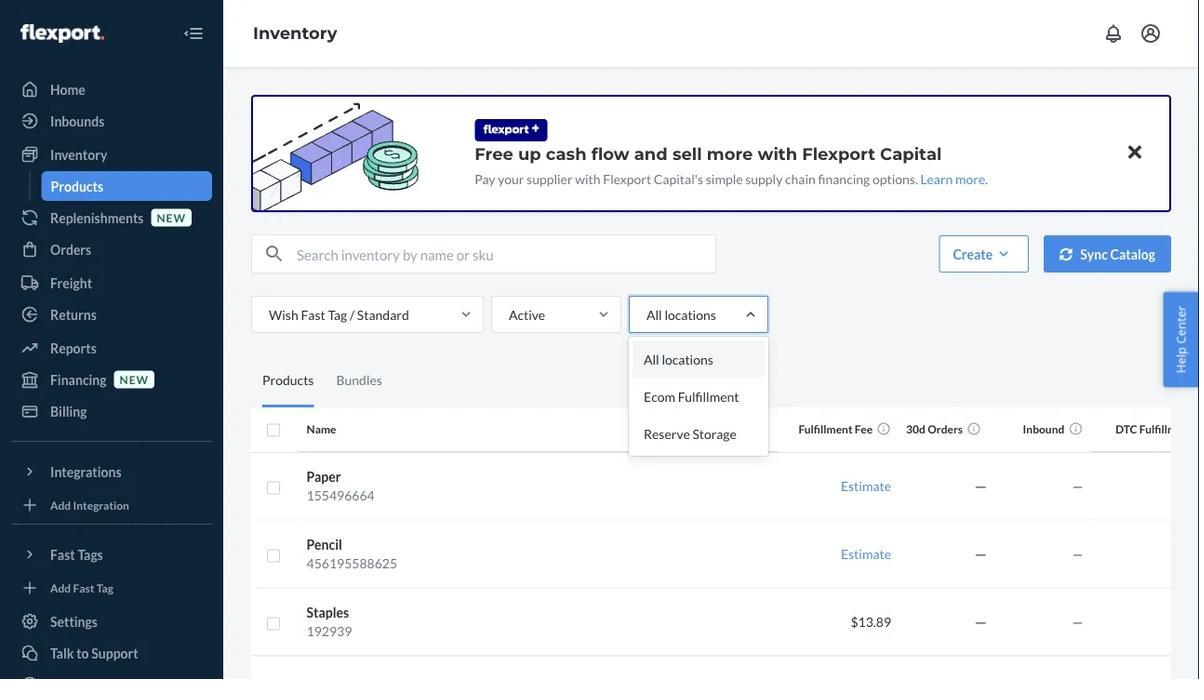Task type: describe. For each thing, give the bounding box(es) containing it.
capital
[[880, 143, 942, 164]]

square image for staples
[[266, 616, 281, 631]]

returns link
[[11, 300, 212, 329]]

settings
[[50, 614, 98, 629]]

financing
[[50, 372, 107, 388]]

supply
[[745, 171, 783, 187]]

active
[[509, 307, 545, 322]]

options.
[[873, 171, 918, 187]]

up
[[518, 143, 541, 164]]

paper 155496664
[[307, 469, 375, 503]]

1 horizontal spatial orders
[[928, 423, 963, 436]]

settings link
[[11, 607, 212, 636]]

integration
[[73, 498, 129, 512]]

1 horizontal spatial inventory
[[253, 23, 337, 43]]

create button
[[939, 235, 1029, 273]]

0 vertical spatial locations
[[665, 307, 716, 322]]

― for 155496664
[[974, 478, 987, 494]]

new for financing
[[120, 373, 149, 386]]

ecom fulfillment
[[644, 388, 739, 404]]

Search inventory by name or sku text field
[[297, 235, 715, 273]]

storage
[[693, 426, 737, 441]]

1 vertical spatial products
[[262, 372, 314, 388]]

cash
[[546, 143, 587, 164]]

1 horizontal spatial with
[[758, 143, 797, 164]]

0 vertical spatial orders
[[50, 241, 91, 257]]

integrations button
[[11, 457, 212, 487]]

simple
[[706, 171, 743, 187]]

reports link
[[11, 333, 212, 363]]

0 horizontal spatial inventory
[[50, 147, 107, 162]]

talk to support button
[[11, 638, 212, 668]]

fast tags button
[[11, 540, 212, 569]]

dtc fulfillment
[[1116, 423, 1194, 436]]

fulfillment for dtc fulfillment
[[1140, 423, 1194, 436]]

free
[[475, 143, 514, 164]]

estimate link for 456195588625
[[841, 546, 891, 562]]

sell
[[673, 143, 702, 164]]

1 vertical spatial inventory link
[[11, 140, 212, 169]]

chain
[[785, 171, 816, 187]]

0 horizontal spatial more
[[707, 143, 753, 164]]

sync
[[1080, 246, 1108, 262]]

fulfillment for ecom fulfillment
[[678, 388, 739, 404]]

name
[[307, 423, 336, 436]]

ecom
[[644, 388, 675, 404]]

0 vertical spatial flexport
[[802, 143, 876, 164]]

capital's
[[654, 171, 703, 187]]

center
[[1173, 306, 1189, 344]]

to
[[76, 645, 89, 661]]

0 vertical spatial all
[[647, 307, 662, 322]]

— for 192939
[[1073, 614, 1083, 630]]

1 vertical spatial locations
[[662, 351, 713, 367]]

fee
[[855, 423, 873, 436]]

― for 192939
[[974, 614, 987, 630]]

add for add integration
[[50, 498, 71, 512]]

tags
[[78, 547, 103, 562]]

replenishments
[[50, 210, 144, 226]]

1 vertical spatial all locations
[[644, 351, 713, 367]]

add integration
[[50, 498, 129, 512]]

talk
[[50, 645, 74, 661]]

staples
[[307, 605, 349, 621]]

returns
[[50, 307, 97, 322]]

freight link
[[11, 268, 212, 298]]

sync catalog
[[1080, 246, 1156, 262]]

open account menu image
[[1140, 22, 1162, 45]]

help center button
[[1163, 292, 1199, 387]]

192939
[[307, 623, 352, 639]]

fast inside dropdown button
[[50, 547, 75, 562]]

tag for wish
[[328, 307, 347, 322]]

1 vertical spatial with
[[575, 171, 601, 187]]

standard
[[357, 307, 409, 322]]

inbounds link
[[11, 106, 212, 136]]

staples 192939
[[307, 605, 352, 639]]

talk to support
[[50, 645, 138, 661]]

― for 456195588625
[[974, 546, 987, 562]]

add fast tag
[[50, 581, 113, 594]]

bundles
[[336, 372, 382, 388]]

free up cash flow and sell more with flexport capital pay your supplier with flexport capital's simple supply chain financing options. learn more .
[[475, 143, 988, 187]]

reports
[[50, 340, 97, 356]]



Task type: vqa. For each thing, say whether or not it's contained in the screenshot.
the Pay
yes



Task type: locate. For each thing, give the bounding box(es) containing it.
learn
[[921, 171, 953, 187]]

support
[[91, 645, 138, 661]]

wish
[[269, 307, 298, 322]]

orders right the 30d
[[928, 423, 963, 436]]

1 horizontal spatial new
[[157, 211, 186, 224]]

0 vertical spatial square image
[[266, 423, 281, 438]]

0 vertical spatial inventory
[[253, 23, 337, 43]]

$13.89
[[851, 614, 891, 630]]

1 vertical spatial ―
[[974, 546, 987, 562]]

―
[[974, 478, 987, 494], [974, 546, 987, 562], [974, 614, 987, 630]]

155496664
[[307, 488, 375, 503]]

.
[[986, 171, 988, 187]]

square image left name
[[266, 423, 281, 438]]

fast for wish
[[301, 307, 325, 322]]

0 vertical spatial estimate
[[841, 478, 891, 494]]

flexport down flow
[[603, 171, 651, 187]]

0 vertical spatial add
[[50, 498, 71, 512]]

and
[[634, 143, 668, 164]]

2 square image from the top
[[266, 481, 281, 495]]

flexport up the financing at the right of page
[[802, 143, 876, 164]]

reserve storage
[[644, 426, 737, 441]]

2 add from the top
[[50, 581, 71, 594]]

all locations
[[647, 307, 716, 322], [644, 351, 713, 367]]

sync catalog button
[[1044, 235, 1171, 273]]

1 estimate link from the top
[[841, 478, 891, 494]]

0 vertical spatial ―
[[974, 478, 987, 494]]

all
[[647, 307, 662, 322], [644, 351, 659, 367]]

orders up the freight
[[50, 241, 91, 257]]

inventory
[[253, 23, 337, 43], [50, 147, 107, 162]]

estimate up $13.89
[[841, 546, 891, 562]]

0 vertical spatial inventory link
[[253, 23, 337, 43]]

/
[[350, 307, 355, 322]]

dtc
[[1116, 423, 1137, 436]]

fulfillment right dtc
[[1140, 423, 1194, 436]]

estimate down fee
[[841, 478, 891, 494]]

new down products link
[[157, 211, 186, 224]]

create
[[953, 246, 993, 262]]

inbound
[[1023, 423, 1065, 436]]

3 — from the top
[[1073, 614, 1083, 630]]

2 vertical spatial —
[[1073, 614, 1083, 630]]

fast down tags
[[73, 581, 94, 594]]

paper
[[307, 469, 341, 485]]

new
[[157, 211, 186, 224], [120, 373, 149, 386]]

0 horizontal spatial orders
[[50, 241, 91, 257]]

30d
[[906, 423, 926, 436]]

2 ― from the top
[[974, 546, 987, 562]]

catalog
[[1110, 246, 1156, 262]]

2 estimate link from the top
[[841, 546, 891, 562]]

fast tags
[[50, 547, 103, 562]]

home
[[50, 81, 85, 97]]

1 vertical spatial estimate
[[841, 546, 891, 562]]

square image
[[266, 423, 281, 438], [266, 481, 281, 495], [266, 616, 281, 631]]

1 horizontal spatial more
[[956, 171, 986, 187]]

with down cash
[[575, 171, 601, 187]]

help center
[[1173, 306, 1189, 373]]

square image left staples
[[266, 616, 281, 631]]

sync alt image
[[1060, 248, 1073, 261]]

0 horizontal spatial inventory link
[[11, 140, 212, 169]]

products link
[[41, 171, 212, 201]]

new down reports 'link'
[[120, 373, 149, 386]]

add left integration
[[50, 498, 71, 512]]

with up supply
[[758, 143, 797, 164]]

products up name
[[262, 372, 314, 388]]

estimate for 155496664
[[841, 478, 891, 494]]

1 horizontal spatial products
[[262, 372, 314, 388]]

billing link
[[11, 396, 212, 426]]

1 vertical spatial tag
[[97, 581, 113, 594]]

0 vertical spatial estimate link
[[841, 478, 891, 494]]

products up replenishments
[[51, 178, 103, 194]]

open notifications image
[[1103, 22, 1125, 45]]

freight
[[50, 275, 92, 291]]

1 estimate from the top
[[841, 478, 891, 494]]

pencil 456195588625
[[307, 537, 397, 571]]

0 horizontal spatial new
[[120, 373, 149, 386]]

1 vertical spatial square image
[[266, 481, 281, 495]]

fulfillment up storage
[[678, 388, 739, 404]]

— for 155496664
[[1073, 478, 1083, 494]]

0 vertical spatial new
[[157, 211, 186, 224]]

1 vertical spatial fast
[[50, 547, 75, 562]]

1 square image from the top
[[266, 423, 281, 438]]

1 horizontal spatial flexport
[[802, 143, 876, 164]]

1 add from the top
[[50, 498, 71, 512]]

2 vertical spatial ―
[[974, 614, 987, 630]]

2 estimate from the top
[[841, 546, 891, 562]]

estimate link for 155496664
[[841, 478, 891, 494]]

estimate link
[[841, 478, 891, 494], [841, 546, 891, 562]]

home link
[[11, 74, 212, 104]]

new for replenishments
[[157, 211, 186, 224]]

tag
[[328, 307, 347, 322], [97, 581, 113, 594]]

tag down fast tags dropdown button
[[97, 581, 113, 594]]

learn more link
[[921, 171, 986, 187]]

0 horizontal spatial products
[[51, 178, 103, 194]]

wish fast tag / standard
[[269, 307, 409, 322]]

pencil
[[307, 537, 342, 553]]

flow
[[591, 143, 630, 164]]

3 square image from the top
[[266, 616, 281, 631]]

square image for paper
[[266, 481, 281, 495]]

1 vertical spatial add
[[50, 581, 71, 594]]

estimate
[[841, 478, 891, 494], [841, 546, 891, 562]]

fast
[[301, 307, 325, 322], [50, 547, 75, 562], [73, 581, 94, 594]]

1 vertical spatial all
[[644, 351, 659, 367]]

3 ― from the top
[[974, 614, 987, 630]]

close image
[[1129, 141, 1142, 163]]

estimate link down fee
[[841, 478, 891, 494]]

2 vertical spatial fast
[[73, 581, 94, 594]]

456195588625
[[307, 555, 397, 571]]

1 vertical spatial —
[[1073, 546, 1083, 562]]

—
[[1073, 478, 1083, 494], [1073, 546, 1083, 562], [1073, 614, 1083, 630]]

— for 456195588625
[[1073, 546, 1083, 562]]

products
[[51, 178, 103, 194], [262, 372, 314, 388]]

inbounds
[[50, 113, 104, 129]]

0 vertical spatial —
[[1073, 478, 1083, 494]]

flexport logo image
[[20, 24, 104, 43]]

1 vertical spatial more
[[956, 171, 986, 187]]

2 — from the top
[[1073, 546, 1083, 562]]

0 vertical spatial products
[[51, 178, 103, 194]]

1 horizontal spatial fulfillment
[[799, 423, 853, 436]]

integrations
[[50, 464, 122, 480]]

add integration link
[[11, 494, 212, 516]]

1 — from the top
[[1073, 478, 1083, 494]]

add for add fast tag
[[50, 581, 71, 594]]

flexport
[[802, 143, 876, 164], [603, 171, 651, 187]]

1 vertical spatial estimate link
[[841, 546, 891, 562]]

add
[[50, 498, 71, 512], [50, 581, 71, 594]]

1 vertical spatial inventory
[[50, 147, 107, 162]]

tag left /
[[328, 307, 347, 322]]

more
[[707, 143, 753, 164], [956, 171, 986, 187]]

0 horizontal spatial flexport
[[603, 171, 651, 187]]

0 vertical spatial more
[[707, 143, 753, 164]]

30d orders
[[906, 423, 963, 436]]

square image left paper
[[266, 481, 281, 495]]

2 vertical spatial square image
[[266, 616, 281, 631]]

0 vertical spatial all locations
[[647, 307, 716, 322]]

1 vertical spatial flexport
[[603, 171, 651, 187]]

inventory link
[[253, 23, 337, 43], [11, 140, 212, 169]]

supplier
[[527, 171, 573, 187]]

2 horizontal spatial fulfillment
[[1140, 423, 1194, 436]]

0 vertical spatial with
[[758, 143, 797, 164]]

fast right 'wish'
[[301, 307, 325, 322]]

1 vertical spatial new
[[120, 373, 149, 386]]

1 vertical spatial orders
[[928, 423, 963, 436]]

0 horizontal spatial tag
[[97, 581, 113, 594]]

fast for add
[[73, 581, 94, 594]]

more right learn
[[956, 171, 986, 187]]

pay
[[475, 171, 495, 187]]

0 horizontal spatial with
[[575, 171, 601, 187]]

locations
[[665, 307, 716, 322], [662, 351, 713, 367]]

add fast tag link
[[11, 577, 212, 599]]

with
[[758, 143, 797, 164], [575, 171, 601, 187]]

billing
[[50, 403, 87, 419]]

1 ― from the top
[[974, 478, 987, 494]]

help
[[1173, 347, 1189, 373]]

financing
[[818, 171, 870, 187]]

add up 'settings' at the bottom of page
[[50, 581, 71, 594]]

estimate link up $13.89
[[841, 546, 891, 562]]

fast left tags
[[50, 547, 75, 562]]

orders
[[50, 241, 91, 257], [928, 423, 963, 436]]

fulfillment left fee
[[799, 423, 853, 436]]

tag for add
[[97, 581, 113, 594]]

your
[[498, 171, 524, 187]]

0 horizontal spatial fulfillment
[[678, 388, 739, 404]]

1 horizontal spatial inventory link
[[253, 23, 337, 43]]

square image
[[266, 548, 281, 563]]

reserve
[[644, 426, 690, 441]]

estimate for 456195588625
[[841, 546, 891, 562]]

1 horizontal spatial tag
[[328, 307, 347, 322]]

fulfillment fee
[[799, 423, 873, 436]]

0 vertical spatial tag
[[328, 307, 347, 322]]

close navigation image
[[182, 22, 205, 45]]

orders link
[[11, 234, 212, 264]]

more up simple
[[707, 143, 753, 164]]

0 vertical spatial fast
[[301, 307, 325, 322]]



